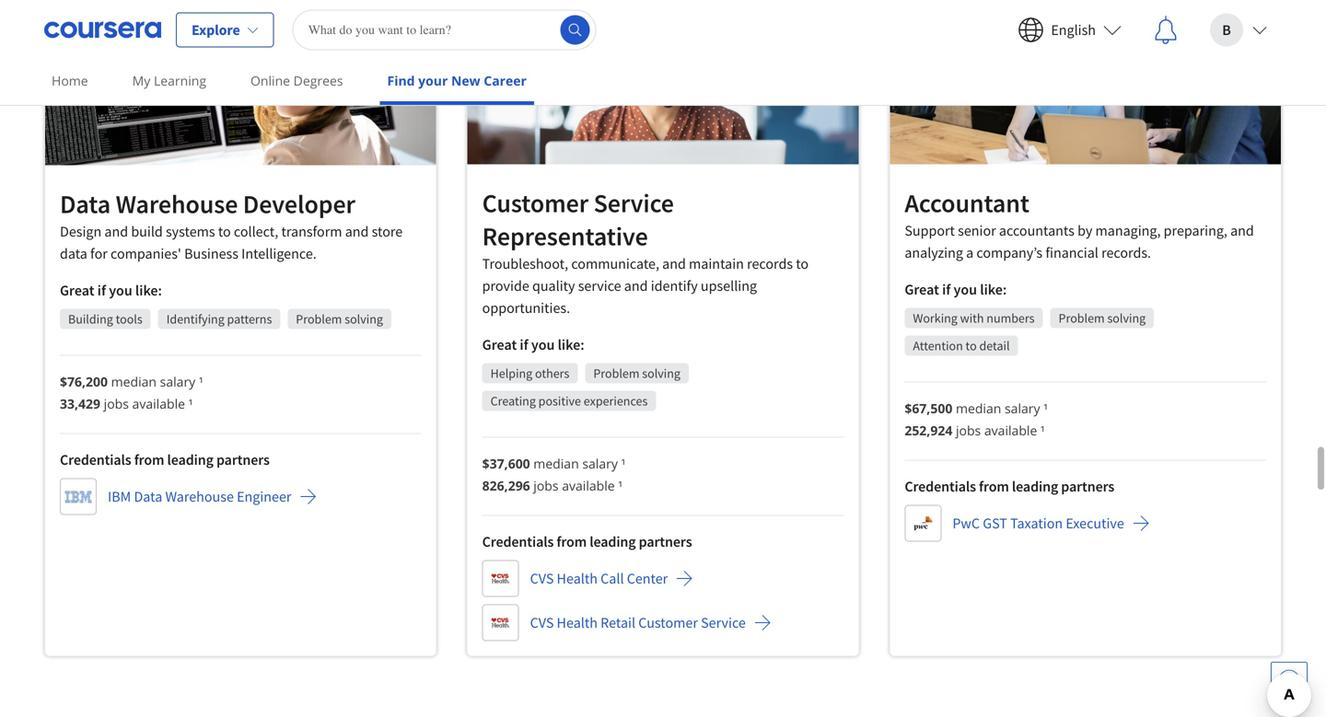 Task type: describe. For each thing, give the bounding box(es) containing it.
from for representative
[[557, 533, 587, 551]]

$76,200 median salary ¹ 33,429 jobs available ¹
[[60, 373, 203, 413]]

$67,500
[[905, 400, 953, 417]]

maintain
[[689, 255, 744, 273]]

leading for representative
[[590, 533, 636, 551]]

building
[[68, 311, 113, 328]]

senior
[[958, 222, 996, 240]]

systems
[[166, 223, 215, 241]]

patterns
[[227, 311, 272, 328]]

$76,200
[[60, 373, 108, 391]]

problem for accountant
[[1059, 310, 1105, 327]]

jobs for service
[[534, 477, 559, 495]]

826,296
[[482, 477, 530, 495]]

others
[[535, 365, 569, 382]]

cvs health call center
[[530, 570, 668, 588]]

new
[[451, 72, 480, 89]]

ibm data warehouse engineer
[[108, 488, 291, 506]]

health for retail
[[557, 614, 598, 632]]

numbers
[[987, 310, 1035, 327]]

from for developer
[[134, 451, 164, 469]]

and up 'identify'
[[662, 255, 686, 273]]

attention to detail
[[913, 338, 1010, 354]]

online degrees link
[[243, 60, 350, 101]]

health for call
[[557, 570, 598, 588]]

online degrees
[[251, 72, 343, 89]]

degrees
[[293, 72, 343, 89]]

design
[[60, 223, 102, 241]]

identifying
[[166, 311, 224, 328]]

records.
[[1102, 244, 1151, 262]]

helping others
[[491, 365, 569, 382]]

developer
[[243, 188, 355, 220]]

identifying patterns
[[166, 311, 272, 328]]

b
[[1222, 21, 1231, 39]]

data warehouse developer design and build systems to collect, transform and store data for companies' business intelligence.
[[60, 188, 403, 263]]

transform
[[281, 223, 342, 241]]

analyzing
[[905, 244, 963, 262]]

home link
[[44, 60, 95, 101]]

pwc gst taxation executive
[[953, 514, 1124, 533]]

great for accountant
[[905, 281, 939, 299]]

quality
[[532, 277, 575, 295]]

credentials from leading partners for representative
[[482, 533, 692, 551]]

like: for service
[[558, 336, 584, 354]]

customer service representative troubleshoot, communicate, and maintain records to provide quality service and identify upselling opportunities.
[[482, 187, 809, 317]]

english button
[[1003, 0, 1136, 59]]

my learning
[[132, 72, 206, 89]]

you for warehouse
[[109, 281, 132, 300]]

accountant support senior accountants by managing, preparing, and analyzing a company's financial records.
[[905, 187, 1254, 262]]

with
[[960, 310, 984, 327]]

online
[[251, 72, 290, 89]]

for
[[90, 245, 108, 263]]

and left store
[[345, 223, 369, 241]]

a
[[966, 244, 974, 262]]

call
[[601, 570, 624, 588]]

salary for representative
[[582, 455, 618, 473]]

problem solving for accountant
[[1059, 310, 1146, 327]]

1 horizontal spatial customer
[[638, 614, 698, 632]]

cvs health call center link
[[482, 561, 694, 597]]

center
[[627, 570, 668, 588]]

tools
[[116, 311, 143, 328]]

0 horizontal spatial problem solving
[[296, 311, 383, 328]]

median for service
[[534, 455, 579, 473]]

great if you like: for customer service representative
[[482, 336, 584, 354]]

credentials for data warehouse developer
[[60, 451, 131, 469]]

available for senior
[[984, 422, 1037, 439]]

solving for customer service representative
[[642, 365, 681, 382]]

ibm
[[108, 488, 131, 506]]

cvs health retail customer service link
[[482, 605, 772, 642]]

data warehouse developer image
[[45, 4, 436, 165]]

and down communicate, at the left of the page
[[624, 277, 648, 295]]

b button
[[1195, 0, 1282, 59]]

upselling
[[701, 277, 757, 295]]

support
[[905, 222, 955, 240]]

building tools
[[68, 311, 143, 328]]

1 horizontal spatial data
[[134, 488, 162, 506]]

identify
[[651, 277, 698, 295]]

provide
[[482, 277, 529, 295]]

collect,
[[234, 223, 278, 241]]

great for data warehouse developer
[[60, 281, 94, 300]]

252,924
[[905, 422, 953, 439]]

accountant
[[905, 187, 1030, 219]]

33,429
[[60, 395, 100, 413]]

from for senior
[[979, 478, 1009, 496]]

positive
[[538, 393, 581, 410]]

gst
[[983, 514, 1007, 533]]

1 vertical spatial service
[[701, 614, 746, 632]]

representative
[[482, 220, 648, 252]]

credentials from leading partners for developer
[[60, 451, 270, 469]]

experiences
[[584, 393, 648, 410]]

coursera image
[[44, 15, 161, 45]]

problem solving for customer service representative
[[593, 365, 681, 382]]

my
[[132, 72, 150, 89]]

help center image
[[1278, 670, 1300, 692]]

available for developer
[[132, 395, 185, 413]]

creating
[[491, 393, 536, 410]]

if for data warehouse developer
[[97, 281, 106, 300]]

if for accountant
[[942, 281, 951, 299]]

learning
[[154, 72, 206, 89]]

find
[[387, 72, 415, 89]]

find your new career
[[387, 72, 527, 89]]

salary for developer
[[160, 373, 195, 391]]

your
[[418, 72, 448, 89]]

my learning link
[[125, 60, 214, 101]]

median for support
[[956, 400, 1001, 417]]



Task type: vqa. For each thing, say whether or not it's contained in the screenshot.
second (4.6 stars) element from left
no



Task type: locate. For each thing, give the bounding box(es) containing it.
health
[[557, 570, 598, 588], [557, 614, 598, 632]]

0 horizontal spatial partners
[[216, 451, 270, 469]]

build
[[131, 223, 163, 241]]

partners up engineer
[[216, 451, 270, 469]]

0 vertical spatial cvs
[[530, 570, 554, 588]]

0 vertical spatial partners
[[216, 451, 270, 469]]

partners
[[216, 451, 270, 469], [1061, 478, 1115, 496], [639, 533, 692, 551]]

customer inside customer service representative troubleshoot, communicate, and maintain records to provide quality service and identify upselling opportunities.
[[482, 187, 589, 219]]

attention
[[913, 338, 963, 354]]

like: up others
[[558, 336, 584, 354]]

0 horizontal spatial leading
[[167, 451, 214, 469]]

1 vertical spatial credentials from leading partners
[[905, 478, 1115, 496]]

and
[[1231, 222, 1254, 240], [104, 223, 128, 241], [345, 223, 369, 241], [662, 255, 686, 273], [624, 277, 648, 295]]

1 vertical spatial partners
[[1061, 478, 1115, 496]]

0 vertical spatial credentials
[[60, 451, 131, 469]]

warehouse left engineer
[[165, 488, 234, 506]]

2 vertical spatial credentials
[[482, 533, 554, 551]]

2 horizontal spatial to
[[966, 338, 977, 354]]

leading up taxation
[[1012, 478, 1058, 496]]

intelligence.
[[241, 245, 317, 263]]

available right 826,296
[[562, 477, 615, 495]]

1 vertical spatial warehouse
[[165, 488, 234, 506]]

median right $76,200
[[111, 373, 157, 391]]

2 vertical spatial from
[[557, 533, 587, 551]]

0 vertical spatial salary
[[160, 373, 195, 391]]

1 horizontal spatial great if you like:
[[482, 336, 584, 354]]

data up design at left
[[60, 188, 111, 220]]

store
[[372, 223, 403, 241]]

problem
[[1059, 310, 1105, 327], [296, 311, 342, 328], [593, 365, 640, 382]]

1 horizontal spatial credentials from leading partners
[[482, 533, 692, 551]]

credentials down 826,296
[[482, 533, 554, 551]]

you up with
[[954, 281, 977, 299]]

if for customer service representative
[[520, 336, 528, 354]]

available for representative
[[562, 477, 615, 495]]

1 horizontal spatial salary
[[582, 455, 618, 473]]

1 horizontal spatial leading
[[590, 533, 636, 551]]

available
[[132, 395, 185, 413], [984, 422, 1037, 439], [562, 477, 615, 495]]

leading for developer
[[167, 451, 214, 469]]

partners up center
[[639, 533, 692, 551]]

0 horizontal spatial credentials
[[60, 451, 131, 469]]

problem solving
[[1059, 310, 1146, 327], [296, 311, 383, 328], [593, 365, 681, 382]]

data inside data warehouse developer design and build systems to collect, transform and store data for companies' business intelligence.
[[60, 188, 111, 220]]

1 health from the top
[[557, 570, 598, 588]]

1 horizontal spatial jobs
[[534, 477, 559, 495]]

like:
[[980, 281, 1007, 299], [135, 281, 162, 300], [558, 336, 584, 354]]

you up tools
[[109, 281, 132, 300]]

warehouse up systems on the top left
[[116, 188, 238, 220]]

1 vertical spatial customer
[[638, 614, 698, 632]]

cvs for cvs health call center
[[530, 570, 554, 588]]

2 horizontal spatial credentials
[[905, 478, 976, 496]]

2 vertical spatial credentials from leading partners
[[482, 533, 692, 551]]

problem down financial
[[1059, 310, 1105, 327]]

1 vertical spatial health
[[557, 614, 598, 632]]

2 horizontal spatial median
[[956, 400, 1001, 417]]

available inside the $37,600 median salary ¹ 826,296 jobs available ¹
[[562, 477, 615, 495]]

problem for customer service representative
[[593, 365, 640, 382]]

2 horizontal spatial available
[[984, 422, 1037, 439]]

great if you like: for accountant
[[905, 281, 1007, 299]]

find your new career link
[[380, 60, 534, 105]]

explore button
[[176, 12, 274, 47]]

1 horizontal spatial to
[[796, 255, 809, 273]]

records
[[747, 255, 793, 273]]

salary
[[160, 373, 195, 391], [1005, 400, 1040, 417], [582, 455, 618, 473]]

0 horizontal spatial credentials from leading partners
[[60, 451, 270, 469]]

accountants
[[999, 222, 1075, 240]]

warehouse inside ibm data warehouse engineer link
[[165, 488, 234, 506]]

2 vertical spatial to
[[966, 338, 977, 354]]

1 vertical spatial leading
[[1012, 478, 1058, 496]]

2 horizontal spatial from
[[979, 478, 1009, 496]]

and inside accountant support senior accountants by managing, preparing, and analyzing a company's financial records.
[[1231, 222, 1254, 240]]

credentials up pwc
[[905, 478, 976, 496]]

median right $67,500
[[956, 400, 1001, 417]]

2 horizontal spatial problem solving
[[1059, 310, 1146, 327]]

financial
[[1046, 244, 1099, 262]]

jobs inside the $76,200 median salary ¹ 33,429 jobs available ¹
[[104, 395, 129, 413]]

median for warehouse
[[111, 373, 157, 391]]

helping
[[491, 365, 533, 382]]

credentials
[[60, 451, 131, 469], [905, 478, 976, 496], [482, 533, 554, 551]]

0 vertical spatial to
[[218, 223, 231, 241]]

2 vertical spatial jobs
[[534, 477, 559, 495]]

solving down records.
[[1107, 310, 1146, 327]]

to inside data warehouse developer design and build systems to collect, transform and store data for companies' business intelligence.
[[218, 223, 231, 241]]

great if you like:
[[905, 281, 1007, 299], [60, 281, 162, 300], [482, 336, 584, 354]]

1 horizontal spatial problem
[[593, 365, 640, 382]]

if up working
[[942, 281, 951, 299]]

working with numbers
[[913, 310, 1035, 327]]

data
[[60, 188, 111, 220], [134, 488, 162, 506]]

0 horizontal spatial jobs
[[104, 395, 129, 413]]

0 horizontal spatial solving
[[345, 311, 383, 328]]

1 horizontal spatial great
[[482, 336, 517, 354]]

business
[[184, 245, 239, 263]]

great if you like: for data warehouse developer
[[60, 281, 162, 300]]

1 horizontal spatial you
[[531, 336, 555, 354]]

to inside customer service representative troubleshoot, communicate, and maintain records to provide quality service and identify upselling opportunities.
[[796, 255, 809, 273]]

salary down the "experiences"
[[582, 455, 618, 473]]

cvs for cvs health retail customer service
[[530, 614, 554, 632]]

jobs for support
[[956, 422, 981, 439]]

service inside customer service representative troubleshoot, communicate, and maintain records to provide quality service and identify upselling opportunities.
[[594, 187, 674, 219]]

What do you want to learn? text field
[[293, 10, 597, 50]]

salary down "detail" on the right top of page
[[1005, 400, 1040, 417]]

partners for developer
[[216, 451, 270, 469]]

health left call
[[557, 570, 598, 588]]

2 vertical spatial partners
[[639, 533, 692, 551]]

None search field
[[293, 10, 597, 50]]

cvs down the cvs health call center link on the bottom
[[530, 614, 554, 632]]

to up business
[[218, 223, 231, 241]]

troubleshoot,
[[482, 255, 568, 273]]

from up ibm data warehouse engineer link
[[134, 451, 164, 469]]

by
[[1078, 222, 1093, 240]]

median inside the $37,600 median salary ¹ 826,296 jobs available ¹
[[534, 455, 579, 473]]

creating positive experiences
[[491, 393, 648, 410]]

to right 'records'
[[796, 255, 809, 273]]

1 horizontal spatial from
[[557, 533, 587, 551]]

salary inside the $37,600 median salary ¹ 826,296 jobs available ¹
[[582, 455, 618, 473]]

opportunities.
[[482, 299, 570, 317]]

1 vertical spatial to
[[796, 255, 809, 273]]

0 vertical spatial credentials from leading partners
[[60, 451, 270, 469]]

detail
[[979, 338, 1010, 354]]

2 vertical spatial salary
[[582, 455, 618, 473]]

customer down center
[[638, 614, 698, 632]]

1 horizontal spatial service
[[701, 614, 746, 632]]

leading for senior
[[1012, 478, 1058, 496]]

you for service
[[531, 336, 555, 354]]

jobs inside the $67,500 median salary ¹ 252,924 jobs available ¹
[[956, 422, 981, 439]]

1 horizontal spatial partners
[[639, 533, 692, 551]]

problem right patterns at the left of page
[[296, 311, 342, 328]]

and up for
[[104, 223, 128, 241]]

0 vertical spatial customer
[[482, 187, 589, 219]]

$37,600
[[482, 455, 530, 473]]

credentials from leading partners up ibm data warehouse engineer link
[[60, 451, 270, 469]]

1 vertical spatial cvs
[[530, 614, 554, 632]]

available right 252,924 at the bottom right of page
[[984, 422, 1037, 439]]

career
[[484, 72, 527, 89]]

you
[[954, 281, 977, 299], [109, 281, 132, 300], [531, 336, 555, 354]]

$67,500 median salary ¹ 252,924 jobs available ¹
[[905, 400, 1048, 439]]

cvs left call
[[530, 570, 554, 588]]

like: up tools
[[135, 281, 162, 300]]

executive
[[1066, 514, 1124, 533]]

1 horizontal spatial solving
[[642, 365, 681, 382]]

1 horizontal spatial median
[[534, 455, 579, 473]]

0 vertical spatial median
[[111, 373, 157, 391]]

0 horizontal spatial from
[[134, 451, 164, 469]]

available inside the $67,500 median salary ¹ 252,924 jobs available ¹
[[984, 422, 1037, 439]]

company's
[[977, 244, 1043, 262]]

problem up the "experiences"
[[593, 365, 640, 382]]

0 horizontal spatial salary
[[160, 373, 195, 391]]

preparing,
[[1164, 222, 1228, 240]]

0 vertical spatial leading
[[167, 451, 214, 469]]

jobs for warehouse
[[104, 395, 129, 413]]

great if you like: up helping others
[[482, 336, 584, 354]]

solving up the "experiences"
[[642, 365, 681, 382]]

problem solving down records.
[[1059, 310, 1146, 327]]

solving for accountant
[[1107, 310, 1146, 327]]

if up helping others
[[520, 336, 528, 354]]

0 vertical spatial health
[[557, 570, 598, 588]]

salary for senior
[[1005, 400, 1040, 417]]

credentials from leading partners up gst
[[905, 478, 1115, 496]]

managing,
[[1096, 222, 1161, 240]]

leading up ibm data warehouse engineer link
[[167, 451, 214, 469]]

1 horizontal spatial problem solving
[[593, 365, 681, 382]]

0 horizontal spatial service
[[594, 187, 674, 219]]

1 vertical spatial credentials
[[905, 478, 976, 496]]

you up others
[[531, 336, 555, 354]]

2 horizontal spatial problem
[[1059, 310, 1105, 327]]

1 vertical spatial median
[[956, 400, 1001, 417]]

problem solving down intelligence.
[[296, 311, 383, 328]]

if
[[942, 281, 951, 299], [97, 281, 106, 300], [520, 336, 528, 354]]

if up building tools
[[97, 281, 106, 300]]

ibm data warehouse engineer link
[[60, 479, 317, 515]]

0 horizontal spatial if
[[97, 281, 106, 300]]

available right 33,429
[[132, 395, 185, 413]]

0 vertical spatial from
[[134, 451, 164, 469]]

0 horizontal spatial median
[[111, 373, 157, 391]]

retail
[[601, 614, 636, 632]]

data
[[60, 245, 87, 263]]

0 horizontal spatial great if you like:
[[60, 281, 162, 300]]

and right preparing,
[[1231, 222, 1254, 240]]

like: for support
[[980, 281, 1007, 299]]

2 horizontal spatial jobs
[[956, 422, 981, 439]]

taxation
[[1010, 514, 1063, 533]]

cvs health retail customer service
[[530, 614, 746, 632]]

great for customer service representative
[[482, 336, 517, 354]]

credentials from leading partners
[[60, 451, 270, 469], [905, 478, 1115, 496], [482, 533, 692, 551]]

1 horizontal spatial available
[[562, 477, 615, 495]]

great up building
[[60, 281, 94, 300]]

problem solving up the "experiences"
[[593, 365, 681, 382]]

pwc gst taxation executive link
[[905, 505, 1150, 542]]

home
[[52, 72, 88, 89]]

credentials from leading partners for senior
[[905, 478, 1115, 496]]

explore
[[192, 21, 240, 39]]

2 horizontal spatial like:
[[980, 281, 1007, 299]]

data right ibm
[[134, 488, 162, 506]]

median inside the $76,200 median salary ¹ 33,429 jobs available ¹
[[111, 373, 157, 391]]

partners for senior
[[1061, 478, 1115, 496]]

1 vertical spatial jobs
[[956, 422, 981, 439]]

jobs
[[104, 395, 129, 413], [956, 422, 981, 439], [534, 477, 559, 495]]

2 horizontal spatial credentials from leading partners
[[905, 478, 1115, 496]]

credentials for accountant
[[905, 478, 976, 496]]

from
[[134, 451, 164, 469], [979, 478, 1009, 496], [557, 533, 587, 551]]

companies'
[[111, 245, 181, 263]]

partners up executive
[[1061, 478, 1115, 496]]

median right $37,600
[[534, 455, 579, 473]]

to left "detail" on the right top of page
[[966, 338, 977, 354]]

great if you like: up with
[[905, 281, 1007, 299]]

0 horizontal spatial data
[[60, 188, 111, 220]]

leading up call
[[590, 533, 636, 551]]

2 cvs from the top
[[530, 614, 554, 632]]

jobs right 826,296
[[534, 477, 559, 495]]

from up gst
[[979, 478, 1009, 496]]

like: for warehouse
[[135, 281, 162, 300]]

engineer
[[237, 488, 291, 506]]

salary inside the $67,500 median salary ¹ 252,924 jobs available ¹
[[1005, 400, 1040, 417]]

health left the retail
[[557, 614, 598, 632]]

pwc
[[953, 514, 980, 533]]

from up the cvs health call center link on the bottom
[[557, 533, 587, 551]]

median inside the $67,500 median salary ¹ 252,924 jobs available ¹
[[956, 400, 1001, 417]]

2 horizontal spatial salary
[[1005, 400, 1040, 417]]

2 horizontal spatial if
[[942, 281, 951, 299]]

2 horizontal spatial solving
[[1107, 310, 1146, 327]]

great if you like: up building tools
[[60, 281, 162, 300]]

0 vertical spatial warehouse
[[116, 188, 238, 220]]

0 horizontal spatial customer
[[482, 187, 589, 219]]

credentials for customer service representative
[[482, 533, 554, 551]]

1 cvs from the top
[[530, 570, 554, 588]]

0 horizontal spatial great
[[60, 281, 94, 300]]

jobs inside the $37,600 median salary ¹ 826,296 jobs available ¹
[[534, 477, 559, 495]]

2 horizontal spatial great if you like:
[[905, 281, 1007, 299]]

like: up numbers
[[980, 281, 1007, 299]]

customer
[[482, 187, 589, 219], [638, 614, 698, 632]]

2 horizontal spatial you
[[954, 281, 977, 299]]

1 vertical spatial salary
[[1005, 400, 1040, 417]]

0 horizontal spatial you
[[109, 281, 132, 300]]

2 vertical spatial available
[[562, 477, 615, 495]]

solving down store
[[345, 311, 383, 328]]

1 vertical spatial data
[[134, 488, 162, 506]]

2 horizontal spatial partners
[[1061, 478, 1115, 496]]

0 horizontal spatial to
[[218, 223, 231, 241]]

salary inside the $76,200 median salary ¹ 33,429 jobs available ¹
[[160, 373, 195, 391]]

communicate,
[[571, 255, 659, 273]]

credentials from leading partners up the cvs health call center link on the bottom
[[482, 533, 692, 551]]

2 horizontal spatial leading
[[1012, 478, 1058, 496]]

0 vertical spatial jobs
[[104, 395, 129, 413]]

you for support
[[954, 281, 977, 299]]

2 vertical spatial median
[[534, 455, 579, 473]]

$37,600 median salary ¹ 826,296 jobs available ¹
[[482, 455, 626, 495]]

0 vertical spatial available
[[132, 395, 185, 413]]

1 vertical spatial from
[[979, 478, 1009, 496]]

2 horizontal spatial great
[[905, 281, 939, 299]]

customer up representative
[[482, 187, 589, 219]]

jobs right 252,924 at the bottom right of page
[[956, 422, 981, 439]]

great
[[905, 281, 939, 299], [60, 281, 94, 300], [482, 336, 517, 354]]

0 vertical spatial service
[[594, 187, 674, 219]]

salary down identifying
[[160, 373, 195, 391]]

great up working
[[905, 281, 939, 299]]

cvs
[[530, 570, 554, 588], [530, 614, 554, 632]]

partners for representative
[[639, 533, 692, 551]]

great up helping
[[482, 336, 517, 354]]

english
[[1051, 21, 1096, 39]]

warehouse inside data warehouse developer design and build systems to collect, transform and store data for companies' business intelligence.
[[116, 188, 238, 220]]

0 vertical spatial data
[[60, 188, 111, 220]]

1 horizontal spatial credentials
[[482, 533, 554, 551]]

working
[[913, 310, 958, 327]]

0 horizontal spatial problem
[[296, 311, 342, 328]]

0 horizontal spatial like:
[[135, 281, 162, 300]]

jobs right 33,429
[[104, 395, 129, 413]]

2 health from the top
[[557, 614, 598, 632]]

0 horizontal spatial available
[[132, 395, 185, 413]]

1 vertical spatial available
[[984, 422, 1037, 439]]

to
[[218, 223, 231, 241], [796, 255, 809, 273], [966, 338, 977, 354]]

available inside the $76,200 median salary ¹ 33,429 jobs available ¹
[[132, 395, 185, 413]]

service
[[578, 277, 621, 295]]

warehouse
[[116, 188, 238, 220], [165, 488, 234, 506]]

1 horizontal spatial if
[[520, 336, 528, 354]]

1 horizontal spatial like:
[[558, 336, 584, 354]]

solving
[[1107, 310, 1146, 327], [345, 311, 383, 328], [642, 365, 681, 382]]

credentials up ibm
[[60, 451, 131, 469]]



